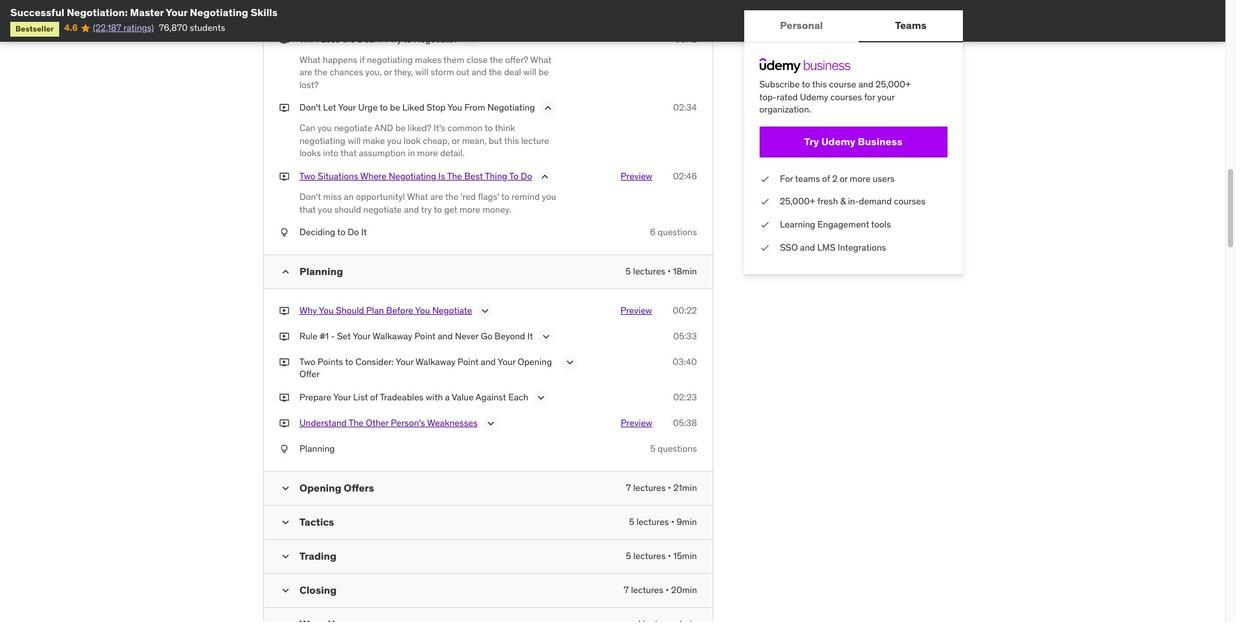 Task type: vqa. For each thing, say whether or not it's contained in the screenshot.
topmost It
yes



Task type: locate. For each thing, give the bounding box(es) containing it.
1 vertical spatial point
[[458, 356, 479, 368]]

1 vertical spatial small image
[[279, 482, 292, 495]]

0 vertical spatial udemy
[[800, 91, 829, 103]]

0 horizontal spatial you
[[319, 305, 334, 316]]

do right to
[[521, 171, 532, 182]]

point down never
[[458, 356, 479, 368]]

opportunity!
[[356, 191, 405, 203]]

deal
[[504, 66, 521, 78]]

1 horizontal spatial it
[[528, 331, 533, 342]]

lectures for opening offers
[[633, 482, 666, 494]]

1 vertical spatial two
[[300, 356, 316, 368]]

2 horizontal spatial will
[[524, 66, 537, 78]]

xsmall image left rule
[[279, 331, 289, 343]]

1 horizontal spatial negotiating
[[367, 54, 413, 65]]

two
[[300, 171, 316, 182], [300, 356, 316, 368]]

1 vertical spatial the
[[349, 418, 364, 429]]

7 for closing
[[624, 585, 629, 596]]

0 horizontal spatial of
[[370, 392, 378, 403]]

in
[[408, 148, 415, 159]]

3 preview from the top
[[621, 418, 653, 429]]

storm
[[431, 66, 454, 78]]

5 up 7 lectures • 20min in the bottom right of the page
[[626, 551, 631, 562]]

list
[[353, 392, 368, 403]]

1 vertical spatial preview
[[621, 305, 652, 316]]

hide lecture description image up remind
[[539, 171, 552, 183]]

to up the 'but'
[[485, 122, 493, 134]]

preview left 02:46
[[621, 171, 653, 182]]

be right and
[[395, 122, 406, 134]]

courses down course
[[831, 91, 862, 103]]

negotiate down 'opportunity!'
[[363, 204, 402, 215]]

more inside can you negotiate and be liked? it's common to think negotiating will make you look cheap, or mean, but this lecture looks into that assumption in more detail.
[[417, 148, 438, 159]]

tab list containing personal
[[744, 10, 963, 42]]

7 for opening offers
[[626, 482, 631, 494]]

point
[[415, 331, 436, 342], [458, 356, 479, 368]]

1 i from the left
[[316, 33, 319, 45]]

1 vertical spatial try
[[804, 135, 819, 148]]

5 for tactics
[[629, 516, 635, 528]]

into
[[323, 148, 339, 159]]

show lecture description image down against
[[484, 418, 497, 431]]

be
[[539, 66, 549, 78], [390, 102, 400, 113], [395, 122, 406, 134]]

• left 18min
[[668, 266, 671, 277]]

makes
[[415, 54, 442, 65]]

the left other
[[349, 418, 364, 429]]

small image for planning
[[279, 266, 292, 279]]

4.6
[[64, 22, 78, 34]]

lectures left 18min
[[633, 266, 666, 277]]

weaknesses
[[427, 418, 478, 429]]

what
[[300, 54, 321, 65], [530, 54, 552, 65], [407, 191, 428, 203]]

1 two from the top
[[300, 171, 316, 182]]

0 horizontal spatial negotiating
[[190, 6, 248, 19]]

1 horizontal spatial or
[[452, 135, 460, 147]]

1 vertical spatial negotiating
[[488, 102, 535, 113]]

0 horizontal spatial walkaway
[[373, 331, 412, 342]]

1 vertical spatial 7
[[624, 585, 629, 596]]

to right if
[[404, 33, 412, 45]]

the inside button
[[447, 171, 462, 182]]

preview for 02:46
[[621, 171, 653, 182]]

2 vertical spatial preview
[[621, 418, 653, 429]]

to
[[404, 33, 412, 45], [802, 79, 810, 90], [380, 102, 388, 113], [485, 122, 493, 134], [501, 191, 510, 203], [434, 204, 442, 215], [337, 227, 346, 238], [345, 356, 353, 368]]

successful
[[10, 6, 64, 19]]

0 horizontal spatial the
[[349, 418, 364, 429]]

0 vertical spatial hide lecture description image
[[542, 102, 554, 115]]

25,000+ inside subscribe to this course and 25,000+ top‑rated udemy courses for your organization.
[[876, 79, 911, 90]]

preview for 05:38
[[621, 418, 653, 429]]

2 vertical spatial show lecture description image
[[535, 392, 548, 405]]

0 horizontal spatial it
[[361, 227, 367, 238]]

xsmall image left sso
[[760, 242, 770, 254]]

what up try on the left top of the page
[[407, 191, 428, 203]]

negotiating up the into
[[300, 135, 346, 147]]

are up try on the left top of the page
[[430, 191, 443, 203]]

that inside can you negotiate and be liked? it's common to think negotiating will make you look cheap, or mean, but this lecture looks into that assumption in more detail.
[[341, 148, 357, 159]]

and up for
[[859, 79, 874, 90]]

1 small image from the top
[[279, 266, 292, 279]]

0 horizontal spatial that
[[300, 204, 316, 215]]

and inside don't miss an opportunity! what are the 'red flags' to remind you that you should negotiate and try to get more money.
[[404, 204, 419, 215]]

your
[[166, 6, 188, 19], [338, 102, 356, 113], [353, 331, 371, 342], [396, 356, 414, 368], [498, 356, 516, 368], [333, 392, 351, 403]]

0 vertical spatial 25,000+
[[876, 79, 911, 90]]

be left liked
[[390, 102, 400, 113]]

2 vertical spatial more
[[460, 204, 481, 215]]

lectures left 15min
[[633, 551, 666, 562]]

1 horizontal spatial 25,000+
[[876, 79, 911, 90]]

lectures for planning
[[633, 266, 666, 277]]

don't left "let"
[[300, 102, 321, 113]]

76,870
[[159, 22, 188, 34]]

1 planning from the top
[[300, 265, 343, 278]]

are
[[300, 66, 312, 78], [430, 191, 443, 203]]

2 vertical spatial small image
[[279, 585, 292, 598]]

lectures for trading
[[633, 551, 666, 562]]

1 vertical spatial courses
[[894, 196, 926, 207]]

2 small image from the top
[[279, 482, 292, 495]]

or right 2 at the right top
[[840, 173, 848, 185]]

negotiating down in
[[389, 171, 436, 182]]

don't inside don't miss an opportunity! what are the 'red flags' to remind you that you should negotiate and try to get more money.
[[300, 191, 321, 203]]

planning for 5 questions
[[300, 443, 335, 455]]

an
[[344, 191, 354, 203]]

udemy
[[800, 91, 829, 103], [821, 135, 856, 148]]

#1
[[320, 331, 329, 342]]

understand the other person's weaknesses
[[300, 418, 478, 429]]

2 horizontal spatial what
[[530, 54, 552, 65]]

1 vertical spatial or
[[452, 135, 460, 147]]

5 up 7 lectures • 21min on the right
[[650, 443, 656, 455]]

close
[[467, 54, 488, 65]]

1 vertical spatial negotiate
[[363, 204, 402, 215]]

it down 'opportunity!'
[[361, 227, 367, 238]]

0 horizontal spatial or
[[384, 66, 392, 78]]

5 up 5 lectures • 15min
[[629, 516, 635, 528]]

lectures left 9min
[[637, 516, 669, 528]]

two inside button
[[300, 171, 316, 182]]

1 horizontal spatial opening
[[518, 356, 552, 368]]

25,000+ up learning at the top
[[780, 196, 816, 207]]

planning
[[300, 265, 343, 278], [300, 443, 335, 455]]

• left the '20min'
[[666, 585, 669, 596]]

your right "let"
[[338, 102, 356, 113]]

you down miss
[[318, 204, 332, 215]]

small image
[[279, 516, 292, 529], [279, 551, 292, 563]]

xsmall image left situations
[[279, 171, 289, 183]]

value
[[452, 392, 474, 403]]

tactics
[[300, 516, 334, 529]]

be inside what happens if negotiating makes them close the offer? what are the chances you, or they, will storm out and the deal will be lost?
[[539, 66, 549, 78]]

0 vertical spatial more
[[417, 148, 438, 159]]

02:34
[[673, 102, 697, 113]]

preview up 5 questions
[[621, 418, 653, 429]]

more left users
[[850, 173, 871, 185]]

1 small image from the top
[[279, 516, 292, 529]]

negotiating inside can you negotiate and be liked? it's common to think negotiating will make you look cheap, or mean, but this lecture looks into that assumption in more detail.
[[300, 135, 346, 147]]

7 down 5 lectures • 15min
[[624, 585, 629, 596]]

to down 'udemy business' image
[[802, 79, 810, 90]]

0 horizontal spatial point
[[415, 331, 436, 342]]

2 horizontal spatial you
[[448, 102, 462, 113]]

1 vertical spatial show lecture description image
[[563, 356, 576, 369]]

don't left miss
[[300, 191, 321, 203]]

it right beyond
[[528, 331, 533, 342]]

try right if
[[390, 33, 402, 45]]

5 left 18min
[[626, 266, 631, 277]]

1 vertical spatial show lecture description image
[[484, 418, 497, 431]]

2 two from the top
[[300, 356, 316, 368]]

walkaway for consider:
[[416, 356, 456, 368]]

point for never
[[415, 331, 436, 342]]

negotiating inside what happens if negotiating makes them close the offer? what are the chances you, or they, will storm out and the deal will be lost?
[[367, 54, 413, 65]]

1 horizontal spatial do
[[521, 171, 532, 182]]

offer
[[300, 369, 320, 381]]

2 horizontal spatial show lecture description image
[[563, 356, 576, 369]]

2 questions from the top
[[658, 443, 697, 455]]

• left 9min
[[671, 516, 675, 528]]

this inside subscribe to this course and 25,000+ top‑rated udemy courses for your organization.
[[812, 79, 827, 90]]

(22,187
[[93, 22, 121, 34]]

1 questions from the top
[[658, 227, 697, 238]]

students
[[190, 22, 225, 34]]

questions right 6
[[658, 227, 697, 238]]

you right why
[[319, 305, 334, 316]]

2 small image from the top
[[279, 551, 292, 563]]

negotiating inside button
[[389, 171, 436, 182]]

planning down understand at the bottom left of the page
[[300, 443, 335, 455]]

this down think
[[504, 135, 519, 147]]

preview
[[621, 171, 653, 182], [621, 305, 652, 316], [621, 418, 653, 429]]

lectures for closing
[[631, 585, 664, 596]]

this left course
[[812, 79, 827, 90]]

udemy business image
[[760, 58, 850, 73]]

will left make
[[348, 135, 361, 147]]

0 vertical spatial negotiate
[[334, 122, 373, 134]]

tools
[[871, 219, 891, 230]]

try up teams
[[804, 135, 819, 148]]

0 vertical spatial don't
[[300, 102, 321, 113]]

small image for tactics
[[279, 516, 292, 529]]

0 vertical spatial preview
[[621, 171, 653, 182]]

0 vertical spatial that
[[341, 148, 357, 159]]

1 vertical spatial don't
[[300, 191, 321, 203]]

don't
[[300, 102, 321, 113], [300, 191, 321, 203]]

opening inside two points to consider: your walkaway point and your opening offer
[[518, 356, 552, 368]]

or right you,
[[384, 66, 392, 78]]

walkaway down rule #1 - set your walkaway point and never go beyond it
[[416, 356, 456, 368]]

1 horizontal spatial you
[[415, 305, 430, 316]]

lectures for tactics
[[637, 516, 669, 528]]

two up offer
[[300, 356, 316, 368]]

you right stop
[[448, 102, 462, 113]]

learning engagement tools
[[780, 219, 891, 230]]

7 lectures • 21min
[[626, 482, 697, 494]]

will down makes
[[416, 66, 429, 78]]

xsmall image
[[279, 33, 289, 46], [760, 173, 770, 186], [760, 196, 770, 208], [760, 219, 770, 231], [279, 227, 289, 239], [279, 305, 289, 318], [279, 356, 289, 369], [279, 392, 289, 405], [279, 418, 289, 430], [279, 443, 289, 456]]

or
[[384, 66, 392, 78], [452, 135, 460, 147], [840, 173, 848, 185]]

lectures left 21min
[[633, 482, 666, 494]]

or up detail. on the left top of page
[[452, 135, 460, 147]]

hide lecture description image
[[542, 102, 554, 115], [539, 171, 552, 183]]

5 lectures • 15min
[[626, 551, 697, 562]]

0 vertical spatial negotiating
[[367, 54, 413, 65]]

what down will
[[300, 54, 321, 65]]

get
[[444, 204, 458, 215]]

before
[[386, 305, 413, 316]]

show lecture description image for each
[[535, 392, 548, 405]]

1 preview from the top
[[621, 171, 653, 182]]

25,000+ up your on the right top of the page
[[876, 79, 911, 90]]

successful negotiation: master your negotiating skills
[[10, 6, 278, 19]]

i right if
[[386, 33, 388, 45]]

21min
[[674, 482, 697, 494]]

plan
[[366, 305, 384, 316]]

3 small image from the top
[[279, 585, 292, 598]]

lectures
[[633, 266, 666, 277], [633, 482, 666, 494], [637, 516, 669, 528], [633, 551, 666, 562], [631, 585, 664, 596]]

you right can
[[318, 122, 332, 134]]

the
[[342, 33, 356, 45], [490, 54, 503, 65], [314, 66, 328, 78], [489, 66, 502, 78], [445, 191, 459, 203]]

0 vertical spatial questions
[[658, 227, 697, 238]]

be right deal
[[539, 66, 549, 78]]

1 vertical spatial it
[[528, 331, 533, 342]]

0 vertical spatial or
[[384, 66, 392, 78]]

0 horizontal spatial i
[[316, 33, 319, 45]]

0 vertical spatial 7
[[626, 482, 631, 494]]

you right "before"
[[415, 305, 430, 316]]

that inside don't miss an opportunity! what are the 'red flags' to remind you that you should negotiate and try to get more money.
[[300, 204, 316, 215]]

looks
[[300, 148, 321, 159]]

walkaway inside two points to consider: your walkaway point and your opening offer
[[416, 356, 456, 368]]

teams
[[795, 173, 820, 185]]

0 vertical spatial negotiating
[[190, 6, 248, 19]]

and inside what happens if negotiating makes them close the offer? what are the chances you, or they, will storm out and the deal will be lost?
[[472, 66, 487, 78]]

1 vertical spatial opening
[[300, 482, 342, 495]]

1 vertical spatial planning
[[300, 443, 335, 455]]

common
[[448, 122, 483, 134]]

i right will
[[316, 33, 319, 45]]

closing
[[300, 584, 337, 597]]

do down should
[[348, 227, 359, 238]]

1 horizontal spatial that
[[341, 148, 357, 159]]

negotiate?
[[414, 33, 458, 45]]

and
[[374, 122, 393, 134]]

to right urge
[[380, 102, 388, 113]]

0 vertical spatial do
[[521, 171, 532, 182]]

1 horizontal spatial courses
[[894, 196, 926, 207]]

0 horizontal spatial do
[[348, 227, 359, 238]]

1 vertical spatial questions
[[658, 443, 697, 455]]

1 horizontal spatial more
[[460, 204, 481, 215]]

1 horizontal spatial walkaway
[[416, 356, 456, 368]]

your down rule #1 - set your walkaway point and never go beyond it
[[396, 356, 414, 368]]

• for opening offers
[[668, 482, 671, 494]]

1 horizontal spatial the
[[447, 171, 462, 182]]

xsmall image
[[279, 102, 289, 114], [279, 171, 289, 183], [760, 242, 770, 254], [279, 331, 289, 343]]

1 horizontal spatial are
[[430, 191, 443, 203]]

1 vertical spatial small image
[[279, 551, 292, 563]]

users
[[873, 173, 895, 185]]

negotiate up make
[[334, 122, 373, 134]]

prepare
[[300, 392, 331, 403]]

what right the offer?
[[530, 54, 552, 65]]

lms
[[818, 242, 836, 253]]

rule
[[300, 331, 318, 342]]

negotiate inside don't miss an opportunity! what are the 'red flags' to remind you that you should negotiate and try to get more money.
[[363, 204, 402, 215]]

don't miss an opportunity! what are the 'red flags' to remind you that you should negotiate and try to get more money.
[[300, 191, 556, 215]]

show lecture description image
[[540, 331, 553, 344], [484, 418, 497, 431]]

&
[[840, 196, 846, 207]]

thing
[[485, 171, 508, 182]]

1 horizontal spatial what
[[407, 191, 428, 203]]

hide lecture description image for can you negotiate and be liked? it's common to think negotiating will make you look cheap, or mean, but this lecture looks into that assumption in more detail.
[[542, 102, 554, 115]]

small image left trading
[[279, 551, 292, 563]]

0 vertical spatial two
[[300, 171, 316, 182]]

to inside two points to consider: your walkaway point and your opening offer
[[345, 356, 353, 368]]

0 vertical spatial be
[[539, 66, 549, 78]]

0 horizontal spatial are
[[300, 66, 312, 78]]

best
[[464, 171, 483, 182]]

skills
[[251, 6, 278, 19]]

show lecture description image
[[479, 305, 492, 318], [563, 356, 576, 369], [535, 392, 548, 405]]

try
[[390, 33, 402, 45], [804, 135, 819, 148]]

0 vertical spatial show lecture description image
[[479, 305, 492, 318]]

never
[[455, 331, 479, 342]]

questions down 05:38
[[658, 443, 697, 455]]

beyond
[[495, 331, 525, 342]]

0 vertical spatial small image
[[279, 266, 292, 279]]

• left 21min
[[668, 482, 671, 494]]

try udemy business
[[804, 135, 903, 148]]

2 planning from the top
[[300, 443, 335, 455]]

2 vertical spatial be
[[395, 122, 406, 134]]

small image
[[279, 266, 292, 279], [279, 482, 292, 495], [279, 585, 292, 598]]

why
[[300, 305, 317, 316]]

opening down beyond
[[518, 356, 552, 368]]

2 preview from the top
[[621, 305, 652, 316]]

where
[[360, 171, 387, 182]]

point up two points to consider: your walkaway point and your opening offer
[[415, 331, 436, 342]]

udemy up the for teams of 2 or more users
[[821, 135, 856, 148]]

lectures left the '20min'
[[631, 585, 664, 596]]

point inside two points to consider: your walkaway point and your opening offer
[[458, 356, 479, 368]]

1 vertical spatial that
[[300, 204, 316, 215]]

hide lecture description image up lecture
[[542, 102, 554, 115]]

• left 15min
[[668, 551, 671, 562]]

and left try on the left top of the page
[[404, 204, 419, 215]]

preview down 5 lectures • 18min
[[621, 305, 652, 316]]

of right list
[[370, 392, 378, 403]]

0 vertical spatial small image
[[279, 516, 292, 529]]

05:33
[[673, 331, 697, 342]]

it
[[361, 227, 367, 238], [528, 331, 533, 342]]

1 vertical spatial are
[[430, 191, 443, 203]]

1 horizontal spatial this
[[812, 79, 827, 90]]

5 questions
[[650, 443, 697, 455]]

0 horizontal spatial this
[[504, 135, 519, 147]]

1 vertical spatial 25,000+
[[780, 196, 816, 207]]

7 up 5 lectures • 9min
[[626, 482, 631, 494]]

in-
[[848, 196, 859, 207]]

are up "lost?"
[[300, 66, 312, 78]]

1 vertical spatial hide lecture description image
[[539, 171, 552, 183]]

walkaway down why you should plan before you negotiate button
[[373, 331, 412, 342]]

negotiating up students at the top of page
[[190, 6, 248, 19]]

more down 'red
[[460, 204, 481, 215]]

and
[[472, 66, 487, 78], [859, 79, 874, 90], [404, 204, 419, 215], [800, 242, 815, 253], [438, 331, 453, 342], [481, 356, 496, 368]]

1 don't from the top
[[300, 102, 321, 113]]

top‑rated
[[760, 91, 798, 103]]

0 horizontal spatial negotiating
[[300, 135, 346, 147]]

urge
[[358, 102, 378, 113]]

2 horizontal spatial more
[[850, 173, 871, 185]]

try udemy business link
[[760, 127, 948, 158]]

opening up tactics
[[300, 482, 342, 495]]

0 vertical spatial try
[[390, 33, 402, 45]]

other
[[366, 418, 389, 429]]

two inside two points to consider: your walkaway point and your opening offer
[[300, 356, 316, 368]]

chances
[[330, 66, 363, 78]]

1 vertical spatial negotiating
[[300, 135, 346, 147]]

the inside don't miss an opportunity! what are the 'red flags' to remind you that you should negotiate and try to get more money.
[[445, 191, 459, 203]]

1 horizontal spatial negotiating
[[389, 171, 436, 182]]

to right points
[[345, 356, 353, 368]]

you
[[448, 102, 462, 113], [319, 305, 334, 316], [415, 305, 430, 316]]

that up deciding at the left of the page
[[300, 204, 316, 215]]

tab list
[[744, 10, 963, 42]]

offer?
[[505, 54, 528, 65]]

0 vertical spatial planning
[[300, 265, 343, 278]]

1 horizontal spatial show lecture description image
[[535, 392, 548, 405]]

a
[[445, 392, 450, 403]]

0 vertical spatial are
[[300, 66, 312, 78]]

• for tactics
[[671, 516, 675, 528]]

2 don't from the top
[[300, 191, 321, 203]]

that right the into
[[341, 148, 357, 159]]

0 horizontal spatial more
[[417, 148, 438, 159]]

1 horizontal spatial point
[[458, 356, 479, 368]]

show lecture description image right beyond
[[540, 331, 553, 344]]



Task type: describe. For each thing, give the bounding box(es) containing it.
point for your
[[458, 356, 479, 368]]

15min
[[674, 551, 697, 562]]

go
[[481, 331, 493, 342]]

• for trading
[[668, 551, 671, 562]]

your right set
[[353, 331, 371, 342]]

remind
[[512, 191, 540, 203]]

hide lecture description image for don't miss an opportunity! what are the 'red flags' to remind you that you should negotiate and try to get more money.
[[539, 171, 552, 183]]

lecture
[[521, 135, 549, 147]]

questions for 5 questions
[[658, 443, 697, 455]]

or inside can you negotiate and be liked? it's common to think negotiating will make you look cheap, or mean, but this lecture looks into that assumption in more detail.
[[452, 135, 460, 147]]

try
[[421, 204, 432, 215]]

fresh
[[818, 196, 838, 207]]

0 horizontal spatial try
[[390, 33, 402, 45]]

why you should plan before you negotiate button
[[300, 305, 472, 320]]

teams
[[895, 19, 927, 32]]

and inside two points to consider: your walkaway point and your opening offer
[[481, 356, 496, 368]]

what inside don't miss an opportunity! what are the 'red flags' to remind you that you should negotiate and try to get more money.
[[407, 191, 428, 203]]

situations
[[318, 171, 358, 182]]

but
[[489, 135, 502, 147]]

to down should
[[337, 227, 346, 238]]

don't for don't miss an opportunity! what are the 'red flags' to remind you that you should negotiate and try to get more money.
[[300, 191, 321, 203]]

you right remind
[[542, 191, 556, 203]]

don't for don't let your urge to be liked stop you from negotiating
[[300, 102, 321, 113]]

understand
[[300, 418, 347, 429]]

1 vertical spatial of
[[370, 392, 378, 403]]

ratings)
[[124, 22, 154, 34]]

it's
[[434, 122, 446, 134]]

your down beyond
[[498, 356, 516, 368]]

negotiate inside can you negotiate and be liked? it's common to think negotiating will make you look cheap, or mean, but this lecture looks into that assumption in more detail.
[[334, 122, 373, 134]]

business
[[858, 135, 903, 148]]

sso
[[780, 242, 798, 253]]

small image for closing
[[279, 585, 292, 598]]

against
[[476, 392, 506, 403]]

questions for 6 questions
[[658, 227, 697, 238]]

5 for trading
[[626, 551, 631, 562]]

learning
[[780, 219, 816, 230]]

02:46
[[673, 171, 697, 182]]

teams button
[[859, 10, 963, 41]]

5 for planning
[[626, 266, 631, 277]]

udemy inside subscribe to this course and 25,000+ top‑rated udemy courses for your organization.
[[800, 91, 829, 103]]

integrations
[[838, 242, 886, 253]]

lose
[[321, 33, 340, 45]]

your up 76,870
[[166, 6, 188, 19]]

1 vertical spatial do
[[348, 227, 359, 238]]

and inside subscribe to this course and 25,000+ top‑rated udemy courses for your organization.
[[859, 79, 874, 90]]

for
[[780, 173, 793, 185]]

00:22
[[673, 305, 697, 316]]

deal
[[358, 33, 376, 45]]

trading
[[300, 550, 337, 563]]

18min
[[673, 266, 697, 277]]

person's
[[391, 418, 425, 429]]

can you negotiate and be liked? it's common to think negotiating will make you look cheap, or mean, but this lecture looks into that assumption in more detail.
[[300, 122, 549, 159]]

to up the money. at the top of the page
[[501, 191, 510, 203]]

your left list
[[333, 392, 351, 403]]

• for planning
[[668, 266, 671, 277]]

if
[[378, 33, 383, 45]]

2 i from the left
[[386, 33, 388, 45]]

small image for trading
[[279, 551, 292, 563]]

think
[[495, 122, 515, 134]]

you,
[[365, 66, 382, 78]]

0 horizontal spatial opening
[[300, 482, 342, 495]]

offers
[[344, 482, 374, 495]]

for
[[864, 91, 876, 103]]

walkaway for set
[[373, 331, 412, 342]]

deciding to do it
[[300, 227, 367, 238]]

• for closing
[[666, 585, 669, 596]]

1 vertical spatial udemy
[[821, 135, 856, 148]]

(22,187 ratings)
[[93, 22, 154, 34]]

and left never
[[438, 331, 453, 342]]

show lecture description image for opening
[[563, 356, 576, 369]]

negotiate
[[432, 305, 472, 316]]

mean,
[[462, 135, 487, 147]]

are inside what happens if negotiating makes them close the offer? what are the chances you, or they, will storm out and the deal will be lost?
[[300, 66, 312, 78]]

deciding
[[300, 227, 335, 238]]

20min
[[671, 585, 697, 596]]

show lecture description image for 05:38
[[484, 418, 497, 431]]

assumption
[[359, 148, 406, 159]]

0 horizontal spatial what
[[300, 54, 321, 65]]

2
[[832, 173, 838, 185]]

liked
[[402, 102, 425, 113]]

to inside subscribe to this course and 25,000+ top‑rated udemy courses for your organization.
[[802, 79, 810, 90]]

0 vertical spatial it
[[361, 227, 367, 238]]

03:40
[[673, 356, 697, 368]]

or inside what happens if negotiating makes them close the offer? what are the chances you, or they, will storm out and the deal will be lost?
[[384, 66, 392, 78]]

1 horizontal spatial will
[[416, 66, 429, 78]]

two for two situations where negotiating is the best thing to do
[[300, 171, 316, 182]]

to right try on the left top of the page
[[434, 204, 442, 215]]

if
[[360, 54, 365, 65]]

5 lectures • 18min
[[626, 266, 697, 277]]

1 vertical spatial more
[[850, 173, 871, 185]]

to inside can you negotiate and be liked? it's common to think negotiating will make you look cheap, or mean, but this lecture looks into that assumption in more detail.
[[485, 122, 493, 134]]

0 vertical spatial of
[[822, 173, 830, 185]]

show lecture description image for 05:33
[[540, 331, 553, 344]]

6 questions
[[650, 227, 697, 238]]

0 horizontal spatial 25,000+
[[780, 196, 816, 207]]

happens
[[323, 54, 358, 65]]

6
[[650, 227, 656, 238]]

is
[[439, 171, 445, 182]]

courses inside subscribe to this course and 25,000+ top‑rated udemy courses for your organization.
[[831, 91, 862, 103]]

make
[[363, 135, 385, 147]]

05:38
[[673, 418, 697, 429]]

be inside can you negotiate and be liked? it's common to think negotiating will make you look cheap, or mean, but this lecture looks into that assumption in more detail.
[[395, 122, 406, 134]]

can
[[300, 122, 316, 134]]

each
[[508, 392, 529, 403]]

will inside can you negotiate and be liked? it's common to think negotiating will make you look cheap, or mean, but this lecture looks into that assumption in more detail.
[[348, 135, 361, 147]]

you down and
[[387, 135, 402, 147]]

do inside button
[[521, 171, 532, 182]]

more inside don't miss an opportunity! what are the 'red flags' to remind you that you should negotiate and try to get more money.
[[460, 204, 481, 215]]

personal button
[[744, 10, 859, 41]]

two situations where negotiating is the best thing to do button
[[300, 171, 532, 186]]

hide lecture description image
[[465, 33, 478, 46]]

look
[[404, 135, 421, 147]]

out
[[456, 66, 470, 78]]

2 horizontal spatial negotiating
[[488, 102, 535, 113]]

9min
[[677, 516, 697, 528]]

rule #1 - set your walkaway point and never go beyond it
[[300, 331, 533, 342]]

are inside don't miss an opportunity! what are the 'red flags' to remind you that you should negotiate and try to get more money.
[[430, 191, 443, 203]]

this inside can you negotiate and be liked? it's common to think negotiating will make you look cheap, or mean, but this lecture looks into that assumption in more detail.
[[504, 135, 519, 147]]

them
[[444, 54, 464, 65]]

planning for 5 lectures
[[300, 265, 343, 278]]

1 vertical spatial be
[[390, 102, 400, 113]]

small image for opening offers
[[279, 482, 292, 495]]

engagement
[[818, 219, 869, 230]]

bestseller
[[15, 24, 54, 34]]

xsmall image left "let"
[[279, 102, 289, 114]]

1 horizontal spatial try
[[804, 135, 819, 148]]

2 vertical spatial or
[[840, 173, 848, 185]]

personal
[[780, 19, 823, 32]]

let
[[323, 102, 336, 113]]

flags'
[[478, 191, 499, 203]]

prepare your list of tradeables with a value against each
[[300, 392, 529, 403]]

don't let your urge to be liked stop you from negotiating
[[300, 102, 535, 113]]

understand the other person's weaknesses button
[[300, 418, 478, 433]]

the inside button
[[349, 418, 364, 429]]

your
[[878, 91, 895, 103]]

to
[[509, 171, 519, 182]]

points
[[318, 356, 343, 368]]

should
[[336, 305, 364, 316]]

'red
[[461, 191, 476, 203]]

two for two points to consider: your walkaway point and your opening offer
[[300, 356, 316, 368]]

with
[[426, 392, 443, 403]]

7 lectures • 20min
[[624, 585, 697, 596]]

and right sso
[[800, 242, 815, 253]]



